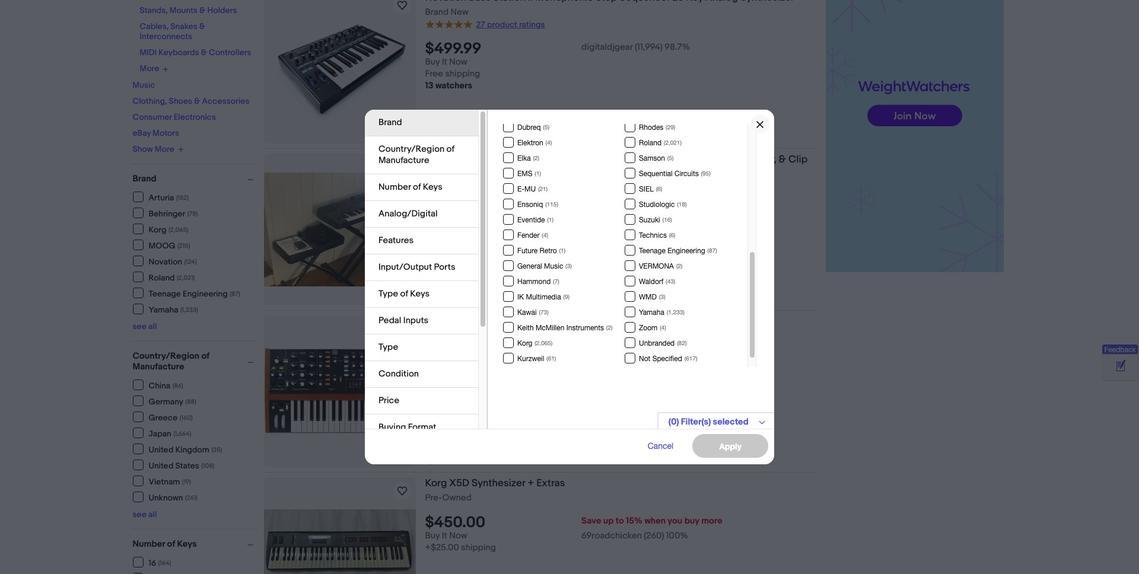 Task type: locate. For each thing, give the bounding box(es) containing it.
0 vertical spatial (2,065)
[[168, 226, 188, 233]]

$450.00
[[425, 514, 485, 532]]

watchers inside the free shipping 184 watchers
[[441, 426, 478, 437]]

1 horizontal spatial (2)
[[606, 324, 613, 331]]

1 horizontal spatial (2,021)
[[664, 139, 682, 146]]

watchers right 13
[[435, 80, 472, 91]]

future
[[517, 247, 538, 255]]

0 horizontal spatial 100%
[[638, 204, 660, 215]]

1 vertical spatial ratings
[[515, 353, 541, 363]]

ensoniq
[[517, 201, 543, 209]]

1 horizontal spatial (2,065)
[[535, 339, 553, 346]]

synthesizer up not
[[592, 325, 646, 337]]

vietnam
[[149, 477, 180, 487]]

number down watch roland e70 synthesizer with stand, foot pedal, seat, fabric cover, & clip light icon
[[379, 182, 411, 193]]

0 horizontal spatial country/region of manufacture
[[133, 351, 209, 373]]

0 vertical spatial all
[[148, 322, 157, 332]]

korg
[[149, 225, 166, 235], [517, 339, 532, 348], [425, 478, 447, 489]]

see for country/region of manufacture
[[133, 510, 147, 520]]

2 it from the top
[[442, 531, 447, 542]]

number up 16
[[133, 539, 165, 550]]

(2) right 'vermona'
[[676, 262, 683, 269]]

0 vertical spatial united
[[149, 445, 174, 455]]

0 vertical spatial country/region of manufacture
[[379, 144, 455, 166]]

yamaha down novation
[[149, 305, 178, 315]]

united down japan
[[149, 445, 174, 455]]

cancel
[[648, 441, 674, 451]]

behringer down 'arturia (152)'
[[149, 209, 185, 219]]

yamaha down wmd (3) at the right of page
[[639, 309, 664, 317]]

1 horizontal spatial yamaha
[[639, 309, 664, 317]]

general music (3)
[[517, 262, 572, 271]]

free inside barnzy45 (24) 100% or best offer +$149.99 shipping free returns
[[425, 243, 443, 254]]

(4) up retro
[[542, 231, 548, 239]]

& right snakes
[[199, 21, 205, 31]]

1 horizontal spatial (3)
[[659, 293, 665, 300]]

100% inside barnzy45 (24) 100% or best offer +$149.99 shipping free returns
[[638, 204, 660, 215]]

all down unknown
[[148, 510, 157, 520]]

(1) inside 'ems (1)'
[[535, 170, 541, 177]]

1 horizontal spatial (87)
[[707, 247, 717, 254]]

2 type from the top
[[379, 342, 398, 353]]

controllers
[[209, 47, 251, 58]]

synthesizer down elektron (4)
[[528, 154, 581, 166]]

wmd (3)
[[639, 293, 665, 301]]

tab list
[[365, 110, 478, 574]]

behringer poly d polyphonic analog synthesizer image
[[264, 349, 416, 435]]

0 horizontal spatial roland (2,021)
[[149, 273, 195, 283]]

1 horizontal spatial country/region
[[379, 144, 445, 155]]

0 horizontal spatial korg
[[149, 225, 166, 235]]

(4) inside elektron (4)
[[546, 139, 552, 146]]

1 horizontal spatial manufacture
[[379, 155, 429, 166]]

engineering up vermona (2)
[[668, 247, 705, 255]]

0 horizontal spatial synthesizer
[[528, 154, 581, 166]]

ratings up digitaldjgear (11,994) 98.7% buy it now free shipping 13 watchers
[[519, 19, 545, 29]]

1 horizontal spatial new
[[451, 7, 469, 18]]

2 see all button from the top
[[133, 510, 157, 520]]

0 horizontal spatial teenage engineering (87)
[[149, 289, 240, 299]]

(3) right the wmd
[[659, 293, 665, 300]]

country/region up china (86)
[[133, 351, 199, 362]]

16 (164)
[[149, 558, 171, 568]]

behringer for behringer (78)
[[149, 209, 185, 219]]

1 vertical spatial united
[[149, 461, 174, 471]]

1 free from the top
[[425, 68, 443, 80]]

behringer poly d polyphonic analog synthesizer heading
[[425, 325, 646, 337]]

see all button for country/region of manufacture
[[133, 510, 157, 520]]

1 vertical spatial free
[[425, 243, 443, 254]]

(2,021) down (124) on the top left
[[177, 274, 195, 282]]

2 owned from the top
[[442, 492, 472, 504]]

roland (2,021) down novation (124)
[[149, 273, 195, 283]]

free up '184'
[[425, 414, 443, 425]]

barnzy45
[[582, 204, 619, 215]]

owned
[[442, 181, 472, 192], [442, 492, 472, 504]]

(4) right "elektron"
[[546, 139, 552, 146]]

1 horizontal spatial teenage engineering (87)
[[639, 247, 717, 255]]

1 horizontal spatial behringer
[[425, 325, 470, 337]]

korg left x5d
[[425, 478, 447, 489]]

(2) inside keith mcmillen instruments (2)
[[606, 324, 613, 331]]

(6) inside siel (6)
[[656, 185, 662, 192]]

0 vertical spatial country/region
[[379, 144, 445, 155]]

0 vertical spatial ratings
[[519, 19, 545, 29]]

(3) inside wmd (3)
[[659, 293, 665, 300]]

0 vertical spatial type
[[379, 288, 398, 300]]

condition
[[379, 368, 419, 380]]

0 vertical spatial roland
[[639, 139, 662, 147]]

1 horizontal spatial music
[[544, 262, 563, 271]]

yamaha (1,233) down novation (124)
[[149, 305, 198, 315]]

98.7%
[[665, 42, 690, 53]]

free down +$149.99
[[425, 243, 443, 254]]

behringer left poly
[[425, 325, 470, 337]]

moog
[[149, 241, 176, 251]]

see all for brand
[[133, 322, 157, 332]]

wmd
[[639, 293, 657, 301]]

(2,065) down behringer (78)
[[168, 226, 188, 233]]

korg (2,065) down behringer poly d polyphonic analog synthesizer heading
[[517, 339, 553, 348]]

keys down (261)
[[177, 539, 197, 550]]

(115)
[[545, 201, 558, 208]]

1 vertical spatial manufacture
[[133, 361, 184, 373]]

watchers right '184'
[[441, 426, 478, 437]]

roland down novation
[[149, 273, 175, 283]]

type
[[379, 288, 398, 300], [379, 342, 398, 353]]

rhodes (29)
[[639, 123, 675, 132]]

keith
[[517, 324, 534, 332]]

1 horizontal spatial roland (2,021)
[[639, 139, 682, 147]]

teenage engineering (87) up vermona (2)
[[639, 247, 717, 255]]

roland (2,021) down rhodes (29)
[[639, 139, 682, 147]]

0 vertical spatial it
[[442, 56, 447, 68]]

fender (4)
[[517, 231, 548, 240]]

of
[[447, 144, 455, 155], [413, 182, 421, 193], [400, 288, 408, 300], [201, 351, 209, 362], [167, 539, 175, 550]]

owned down x5d
[[442, 492, 472, 504]]

samson
[[639, 154, 665, 163]]

(2) inside elka (2)
[[533, 154, 539, 161]]

100% for 69roadchicken (260) 100% +$25.00 shipping
[[666, 531, 688, 542]]

1 vertical spatial 100%
[[666, 531, 688, 542]]

korg up moog
[[149, 225, 166, 235]]

1 horizontal spatial korg (2,065)
[[517, 339, 553, 348]]

2 see from the top
[[133, 510, 147, 520]]

1 vertical spatial (5)
[[667, 154, 674, 161]]

1 buy from the top
[[425, 56, 440, 68]]

manufacture up the pre-owned
[[379, 155, 429, 166]]

number of keys down watch roland e70 synthesizer with stand, foot pedal, seat, fabric cover, & clip light icon
[[379, 182, 442, 193]]

0 vertical spatial teenage
[[639, 247, 666, 255]]

roland down rhodes
[[639, 139, 662, 147]]

(4)
[[546, 139, 552, 146], [542, 231, 548, 239], [660, 324, 666, 331]]

number of keys up (164)
[[133, 539, 197, 550]]

&
[[199, 5, 206, 15], [199, 21, 205, 31], [201, 47, 207, 58], [194, 96, 200, 106], [779, 154, 786, 166]]

light
[[425, 166, 448, 178]]

& left clip
[[779, 154, 786, 166]]

(108)
[[201, 462, 214, 470]]

(24)
[[621, 204, 636, 215]]

(2,065)
[[168, 226, 188, 233], [535, 339, 553, 346]]

2 all from the top
[[148, 510, 157, 520]]

teenage down novation
[[149, 289, 181, 299]]

(2,021) down (29)
[[664, 139, 682, 146]]

0 horizontal spatial engineering
[[183, 289, 228, 299]]

keys down input/output ports
[[410, 288, 430, 300]]

united kingdom (35)
[[149, 445, 222, 455]]

product right 2
[[483, 353, 513, 363]]

100% up the suzuki
[[638, 204, 660, 215]]

product for 2
[[483, 353, 513, 363]]

1 vertical spatial pre-
[[425, 492, 442, 504]]

0 vertical spatial (4)
[[546, 139, 552, 146]]

more down midi
[[140, 64, 159, 74]]

retro
[[540, 247, 557, 255]]

music inside music clothing, shoes & accessories consumer electronics ebay motors
[[133, 80, 155, 90]]

(4) right zoom
[[660, 324, 666, 331]]

1 vertical spatial korg
[[517, 339, 532, 348]]

1 see all from the top
[[133, 322, 157, 332]]

0 vertical spatial see
[[133, 322, 147, 332]]

kurzweil (61)
[[517, 355, 556, 363]]

roland left e70 in the left top of the page
[[473, 154, 506, 166]]

roland inside roland e70 synthesizer with stand, foot pedal, seat, fabric cover, & clip light
[[473, 154, 506, 166]]

(1,233) down (124) on the top left
[[180, 306, 198, 314]]

2 horizontal spatial (1)
[[559, 247, 566, 254]]

free up 13
[[425, 68, 443, 80]]

brand inside tab list
[[379, 117, 402, 128]]

dialog containing brand
[[0, 0, 1139, 574]]

shipping down $599.00
[[445, 414, 480, 425]]

1 vertical spatial (4)
[[542, 231, 548, 239]]

number inside tab list
[[379, 182, 411, 193]]

2 vertical spatial brand
[[133, 173, 156, 185]]

1 vertical spatial type
[[379, 342, 398, 353]]

(4) for elektron
[[546, 139, 552, 146]]

0 vertical spatial (2)
[[533, 154, 539, 161]]

clothing,
[[133, 96, 167, 106]]

pre- right watch korg x5d  synthesizer + extras icon
[[425, 492, 442, 504]]

dubreq
[[517, 123, 541, 132]]

new inside roland e70 synthesizer with stand, foot pedal, seat, fabric cover, & clip light heading
[[425, 155, 442, 164]]

more down the "motors"
[[155, 144, 174, 154]]

united up "vietnam"
[[149, 461, 174, 471]]

0 vertical spatial see all button
[[133, 322, 157, 332]]

now up +$25.00
[[449, 531, 467, 542]]

suzuki
[[639, 216, 660, 224]]

kurzweil
[[517, 355, 544, 363]]

(260)
[[644, 531, 664, 542]]

type for type of keys
[[379, 288, 398, 300]]

cover,
[[747, 154, 777, 166]]

2 vertical spatial (1)
[[559, 247, 566, 254]]

(5) right dubreq
[[543, 123, 549, 131]]

ratings left (61)
[[515, 353, 541, 363]]

1 vertical spatial (3)
[[659, 293, 665, 300]]

korg (2,065) up moog (215)
[[149, 225, 188, 235]]

1 see all button from the top
[[133, 322, 157, 332]]

country/region of manufacture
[[379, 144, 455, 166], [133, 351, 209, 373]]

(2)
[[533, 154, 539, 161], [676, 262, 683, 269], [606, 324, 613, 331]]

now
[[449, 56, 467, 68], [449, 531, 467, 542]]

27 product ratings
[[476, 19, 545, 29]]

heading
[[425, 0, 794, 4]]

it down brand new
[[442, 56, 447, 68]]

to
[[616, 516, 624, 527]]

(1) inside eventide (1)
[[547, 216, 554, 223]]

it up +$25.00
[[442, 531, 447, 542]]

2 vertical spatial roland
[[149, 273, 175, 283]]

1 horizontal spatial synthesizer
[[592, 325, 646, 337]]

2 vertical spatial keys
[[177, 539, 197, 550]]

(35)
[[211, 446, 222, 454]]

0 horizontal spatial (2,065)
[[168, 226, 188, 233]]

shipping down $499.99
[[445, 68, 480, 80]]

(1) right retro
[[559, 247, 566, 254]]

free inside digitaldjgear (11,994) 98.7% buy it now free shipping 13 watchers
[[425, 68, 443, 80]]

brand
[[425, 7, 449, 18], [379, 117, 402, 128], [133, 173, 156, 185]]

free inside the free shipping 184 watchers
[[425, 414, 443, 425]]

save up to 15% when you buy more buy it now
[[425, 516, 722, 542]]

0 horizontal spatial (2)
[[533, 154, 539, 161]]

(5) inside the dubreq (5)
[[543, 123, 549, 131]]

1 vertical spatial new
[[425, 155, 442, 164]]

0 horizontal spatial yamaha
[[149, 305, 178, 315]]

1 vertical spatial see all button
[[133, 510, 157, 520]]

(5) up sequential circuits (95)
[[667, 154, 674, 161]]

1 vertical spatial number
[[133, 539, 165, 550]]

unbranded (82)
[[639, 339, 687, 348]]

1 horizontal spatial (1)
[[547, 216, 554, 223]]

1 vertical spatial see
[[133, 510, 147, 520]]

0 vertical spatial 100%
[[638, 204, 660, 215]]

(6) inside technics (6)
[[669, 231, 675, 239]]

(1) down (115)
[[547, 216, 554, 223]]

watch roland e70 synthesizer with stand, foot pedal, seat, fabric cover, & clip light image
[[395, 160, 409, 174]]

synthesizer inside roland e70 synthesizer with stand, foot pedal, seat, fabric cover, & clip light
[[528, 154, 581, 166]]

1 united from the top
[[149, 445, 174, 455]]

1 vertical spatial (87)
[[230, 290, 240, 298]]

2 buy from the top
[[425, 531, 440, 542]]

(2) inside vermona (2)
[[676, 262, 683, 269]]

1 owned from the top
[[442, 181, 472, 192]]

digitaldjgear
[[582, 42, 633, 53]]

1 it from the top
[[442, 56, 447, 68]]

2 pre- from the top
[[425, 492, 442, 504]]

behringer poly d polyphonic analog synthesizer link
[[425, 325, 816, 341]]

1 all from the top
[[148, 322, 157, 332]]

1 vertical spatial behringer
[[425, 325, 470, 337]]

1 vertical spatial (2,065)
[[535, 339, 553, 346]]

0 vertical spatial watchers
[[435, 80, 472, 91]]

2 see all from the top
[[133, 510, 157, 520]]

holders
[[207, 5, 237, 15]]

(0)
[[669, 417, 679, 428]]

0 horizontal spatial korg (2,065)
[[149, 225, 188, 235]]

2 now from the top
[[449, 531, 467, 542]]

engineering down (124) on the top left
[[183, 289, 228, 299]]

teenage engineering (87) down (124) on the top left
[[149, 289, 240, 299]]

pre- inside korg x5d  synthesizer + extras pre-owned
[[425, 492, 442, 504]]

(4) inside zoom (4)
[[660, 324, 666, 331]]

format
[[408, 422, 436, 433]]

0 horizontal spatial country/region
[[133, 351, 199, 362]]

yamaha (1,233) up zoom (4)
[[639, 309, 685, 317]]

1 type from the top
[[379, 288, 398, 300]]

zoom
[[639, 324, 658, 332]]

country/region of manufacture up the pre-owned
[[379, 144, 455, 166]]

0 horizontal spatial teenage
[[149, 289, 181, 299]]

teenage inside "dialog"
[[639, 247, 666, 255]]

country/region of manufacture up china (86)
[[133, 351, 209, 373]]

$539.00
[[425, 373, 482, 392]]

now down 27 product ratings 'link'
[[449, 56, 467, 68]]

country/region up watch roland e70 synthesizer with stand, foot pedal, seat, fabric cover, & clip light icon
[[379, 144, 445, 155]]

3 free from the top
[[425, 414, 443, 425]]

moog (215)
[[149, 241, 190, 251]]

see all button for brand
[[133, 322, 157, 332]]

shipping down "offer"
[[463, 231, 498, 242]]

(1) inside future retro (1)
[[559, 247, 566, 254]]

15%
[[626, 516, 643, 527]]

shipping down $450.00
[[461, 542, 496, 554]]

1 horizontal spatial 100%
[[666, 531, 688, 542]]

ems
[[517, 170, 533, 178]]

buy up 13
[[425, 56, 440, 68]]

all up country/region of manufacture 'dropdown button'
[[148, 322, 157, 332]]

(2) right 'instruments' on the bottom of page
[[606, 324, 613, 331]]

ratings for 2 product ratings
[[515, 353, 541, 363]]

number of keys inside tab list
[[379, 182, 442, 193]]

(3) up (9)
[[565, 262, 572, 269]]

fabric
[[716, 154, 744, 166]]

1 horizontal spatial teenage
[[639, 247, 666, 255]]

x5d
[[449, 478, 469, 489]]

(0) filter(s) selected button
[[657, 412, 774, 431]]

2 vertical spatial free
[[425, 414, 443, 425]]

when
[[645, 516, 666, 527]]

0 horizontal spatial (6)
[[656, 185, 662, 192]]

rhodes
[[639, 123, 664, 132]]

owned down light
[[442, 181, 472, 192]]

pre- down light
[[425, 181, 442, 192]]

product inside 'link'
[[487, 19, 517, 29]]

(2,065) down behringer poly d polyphonic analog synthesizer
[[535, 339, 553, 346]]

(1) right ems
[[535, 170, 541, 177]]

0 vertical spatial free
[[425, 68, 443, 80]]

100% inside 69roadchicken (260) 100% +$25.00 shipping
[[666, 531, 688, 542]]

it inside digitaldjgear (11,994) 98.7% buy it now free shipping 13 watchers
[[442, 56, 447, 68]]

1 horizontal spatial (6)
[[669, 231, 675, 239]]

1 horizontal spatial engineering
[[668, 247, 705, 255]]

1 vertical spatial music
[[544, 262, 563, 271]]

& right the mounts
[[199, 5, 206, 15]]

1 now from the top
[[449, 56, 467, 68]]

(2) for vermona
[[676, 262, 683, 269]]

(6) for siel
[[656, 185, 662, 192]]

(6) right the "siel"
[[656, 185, 662, 192]]

1 vertical spatial (6)
[[669, 231, 675, 239]]

1 vertical spatial now
[[449, 531, 467, 542]]

ratings inside 'link'
[[519, 19, 545, 29]]

69roadchicken
[[582, 531, 642, 542]]

100% for barnzy45 (24) 100% or best offer +$149.99 shipping free returns
[[638, 204, 660, 215]]

(1,233) inside "dialog"
[[667, 309, 685, 316]]

type for type
[[379, 342, 398, 353]]

(1,233) down (43) in the right top of the page
[[667, 309, 685, 316]]

shipping inside the free shipping 184 watchers
[[445, 414, 480, 425]]

product right the 27
[[487, 19, 517, 29]]

shipping inside 69roadchicken (260) 100% +$25.00 shipping
[[461, 542, 496, 554]]

music up '(7)'
[[544, 262, 563, 271]]

1 vertical spatial (1)
[[547, 216, 554, 223]]

listing
[[443, 155, 471, 164]]

0 vertical spatial (87)
[[707, 247, 717, 254]]

teenage down technics
[[639, 247, 666, 255]]

new up light
[[425, 155, 442, 164]]

brand right watch novation bass station ii monophonic step sequencer 25 key analog synthesizer icon on the top left of the page
[[425, 7, 449, 18]]

korg down polyphonic
[[517, 339, 532, 348]]

country/region inside tab list
[[379, 144, 445, 155]]

1 vertical spatial roland (2,021)
[[149, 273, 195, 283]]

roland
[[639, 139, 662, 147], [473, 154, 506, 166], [149, 273, 175, 283]]

(5) inside samson (5)
[[667, 154, 674, 161]]

music up clothing,
[[133, 80, 155, 90]]

germany (88)
[[149, 397, 196, 407]]

siel (6)
[[639, 185, 662, 193]]

1 horizontal spatial country/region of manufacture
[[379, 144, 455, 166]]

brand up watch roland e70 synthesizer with stand, foot pedal, seat, fabric cover, & clip light icon
[[379, 117, 402, 128]]

ik multimedia (9)
[[517, 293, 570, 301]]

korg x5d  synthesizer + extras heading
[[425, 478, 565, 489]]

buy
[[684, 516, 699, 527]]

& up electronics
[[194, 96, 200, 106]]

shipping inside digitaldjgear (11,994) 98.7% buy it now free shipping 13 watchers
[[445, 68, 480, 80]]

buy inside digitaldjgear (11,994) 98.7% buy it now free shipping 13 watchers
[[425, 56, 440, 68]]

1 vertical spatial number of keys
[[133, 539, 197, 550]]

(4) inside 'fender (4)'
[[542, 231, 548, 239]]

greece
[[149, 413, 178, 423]]

2 united from the top
[[149, 461, 174, 471]]

behringer
[[149, 209, 185, 219], [425, 325, 470, 337]]

1 vertical spatial all
[[148, 510, 157, 520]]

0 horizontal spatial music
[[133, 80, 155, 90]]

1 see from the top
[[133, 322, 147, 332]]

ik
[[517, 293, 524, 301]]

dubreq (5)
[[517, 123, 549, 132]]

1 pre- from the top
[[425, 181, 442, 192]]

seat,
[[690, 154, 714, 166]]

2 horizontal spatial (2)
[[676, 262, 683, 269]]

keys down light
[[423, 182, 442, 193]]

0 horizontal spatial (3)
[[565, 262, 572, 269]]

2 free from the top
[[425, 243, 443, 254]]

brand up the 'arturia'
[[133, 173, 156, 185]]

1 vertical spatial see all
[[133, 510, 157, 520]]

dialog
[[0, 0, 1139, 574]]

0 horizontal spatial behringer
[[149, 209, 185, 219]]

eventide (1)
[[517, 216, 554, 224]]

(5) for dubreq
[[543, 123, 549, 131]]

teenage
[[639, 247, 666, 255], [149, 289, 181, 299]]

(2) right elka
[[533, 154, 539, 161]]

1 horizontal spatial (1,233)
[[667, 309, 685, 316]]

1 vertical spatial (2)
[[676, 262, 683, 269]]

buy up +$25.00
[[425, 531, 440, 542]]

see all button
[[133, 322, 157, 332], [133, 510, 157, 520]]

united for united states
[[149, 461, 174, 471]]

interconnects
[[140, 31, 192, 42]]

type up the 'pedal'
[[379, 288, 398, 300]]

korg inside "dialog"
[[517, 339, 532, 348]]

1 vertical spatial korg (2,065)
[[517, 339, 553, 348]]

united for united kingdom
[[149, 445, 174, 455]]

type down watch behringer poly d polyphonic analog synthesizer image
[[379, 342, 398, 353]]

now inside save up to 15% when you buy more buy it now
[[449, 531, 467, 542]]

(6) down (16)
[[669, 231, 675, 239]]

1 horizontal spatial (5)
[[667, 154, 674, 161]]

1 vertical spatial synthesizer
[[592, 325, 646, 337]]



Task type: describe. For each thing, give the bounding box(es) containing it.
germany
[[149, 397, 183, 407]]

mu
[[524, 185, 536, 193]]

(95)
[[701, 170, 711, 177]]

with
[[583, 154, 602, 166]]

electronics
[[174, 112, 216, 122]]

general
[[517, 262, 542, 271]]

country/region of manufacture inside tab list
[[379, 144, 455, 166]]

watch behringer poly d polyphonic analog synthesizer image
[[395, 322, 409, 336]]

$599.00
[[467, 390, 499, 401]]

behringer (78)
[[149, 209, 198, 219]]

(6) for technics
[[669, 231, 675, 239]]

0 horizontal spatial (2,021)
[[177, 274, 195, 282]]

0 horizontal spatial (1,233)
[[180, 306, 198, 314]]

(61)
[[546, 355, 556, 362]]

show more
[[133, 144, 174, 154]]

china
[[149, 381, 170, 391]]

0 vertical spatial engineering
[[668, 247, 705, 255]]

hammond
[[517, 278, 551, 286]]

roland inside "dialog"
[[639, 139, 662, 147]]

1 vertical spatial teenage engineering (87)
[[149, 289, 240, 299]]

0 horizontal spatial (87)
[[230, 290, 240, 298]]

0 vertical spatial roland (2,021)
[[639, 139, 682, 147]]

snakes
[[170, 21, 197, 31]]

all for country/region of manufacture
[[148, 510, 157, 520]]

& right keyboards
[[201, 47, 207, 58]]

watchers inside digitaldjgear (11,994) 98.7% buy it now free shipping 13 watchers
[[435, 80, 472, 91]]

samson (5)
[[639, 154, 674, 163]]

pedal,
[[659, 154, 688, 166]]

analog/digital
[[379, 208, 438, 220]]

polyphonic
[[503, 325, 554, 337]]

(4) for fender
[[542, 231, 548, 239]]

behringer for behringer poly d polyphonic analog synthesizer
[[425, 325, 470, 337]]

ebay motors link
[[133, 128, 179, 138]]

music inside "dialog"
[[544, 262, 563, 271]]

multimedia
[[526, 293, 561, 301]]

manufacture inside tab list
[[379, 155, 429, 166]]

filter(s)
[[681, 417, 711, 428]]

offer
[[456, 219, 477, 230]]

novation bass station ii monophonic step sequencer 25 key analog synthesizer image
[[264, 0, 416, 144]]

or
[[425, 219, 433, 230]]

kawai
[[517, 309, 537, 317]]

(88)
[[185, 398, 196, 406]]

(4) for zoom
[[660, 324, 666, 331]]

zoom (4)
[[639, 324, 666, 332]]

0 vertical spatial teenage engineering (87)
[[639, 247, 717, 255]]

0 horizontal spatial number of keys
[[133, 539, 197, 550]]

elektron (4)
[[517, 139, 552, 147]]

advertisement region
[[826, 0, 1004, 272]]

vermona
[[639, 262, 674, 271]]

0 vertical spatial keys
[[423, 182, 442, 193]]

accessories
[[202, 96, 249, 106]]

ems (1)
[[517, 170, 541, 178]]

1 vertical spatial teenage
[[149, 289, 181, 299]]

(2,065) inside "dialog"
[[535, 339, 553, 346]]

up
[[603, 516, 614, 527]]

more
[[701, 516, 722, 527]]

country/region of manufacture button
[[133, 351, 258, 373]]

watch novation bass station ii monophonic step sequencer 25 key analog synthesizer image
[[395, 0, 409, 12]]

best
[[435, 219, 454, 230]]

(2) for elka
[[533, 154, 539, 161]]

all for brand
[[148, 322, 157, 332]]

sequential
[[639, 170, 673, 178]]

1 vertical spatial engineering
[[183, 289, 228, 299]]

music clothing, shoes & accessories consumer electronics ebay motors
[[133, 80, 249, 138]]

0 horizontal spatial yamaha (1,233)
[[149, 305, 198, 315]]

midi
[[140, 47, 157, 58]]

clip
[[788, 154, 808, 166]]

0 vertical spatial korg (2,065)
[[149, 225, 188, 235]]

(29)
[[666, 123, 675, 131]]

shipping inside barnzy45 (24) 100% or best offer +$149.99 shipping free returns
[[463, 231, 498, 242]]

brand button
[[133, 173, 258, 185]]

states
[[175, 461, 199, 471]]

waldorf
[[639, 278, 664, 286]]

shoes
[[169, 96, 192, 106]]

elka (2)
[[517, 154, 539, 163]]

1 vertical spatial country/region of manufacture
[[133, 351, 209, 373]]

(82)
[[677, 339, 687, 346]]

korg x5d  synthesizer + extras pre-owned
[[425, 478, 565, 504]]

27 product ratings link
[[425, 19, 545, 30]]

more inside button
[[155, 144, 174, 154]]

waldorf (43)
[[639, 278, 675, 286]]

more inside 'button'
[[140, 64, 159, 74]]

& inside music clothing, shoes & accessories consumer electronics ebay motors
[[194, 96, 200, 106]]

buy inside save up to 15% when you buy more buy it now
[[425, 531, 440, 542]]

2
[[476, 353, 481, 363]]

consumer electronics link
[[133, 112, 216, 122]]

kingdom
[[175, 445, 209, 455]]

(164)
[[158, 559, 171, 567]]

price
[[379, 395, 399, 406]]

(18)
[[677, 201, 687, 208]]

keith mcmillen instruments (2)
[[517, 324, 613, 332]]

roland e70 synthesizer with stand, foot pedal, seat, fabric cover, & clip light image
[[264, 173, 416, 287]]

tab list containing brand
[[365, 110, 478, 574]]

instruments
[[566, 324, 604, 332]]

arturia
[[149, 193, 174, 203]]

2 horizontal spatial brand
[[425, 7, 449, 18]]

returns
[[445, 243, 474, 254]]

stands,
[[140, 5, 168, 15]]

fender
[[517, 231, 540, 240]]

technics
[[639, 231, 667, 240]]

show more button
[[133, 144, 184, 154]]

e-
[[517, 185, 524, 193]]

(5) for samson
[[667, 154, 674, 161]]

(1) for ems
[[535, 170, 541, 177]]

(1,664)
[[173, 430, 191, 438]]

clothing, shoes & accessories link
[[133, 96, 249, 106]]

owned inside korg x5d  synthesizer + extras pre-owned
[[442, 492, 472, 504]]

ratings for 27 product ratings
[[519, 19, 545, 29]]

mcmillen
[[536, 324, 564, 332]]

studiologic
[[639, 201, 675, 209]]

$159.00
[[425, 202, 479, 221]]

1 vertical spatial keys
[[410, 288, 430, 300]]

it inside save up to 15% when you buy more buy it now
[[442, 531, 447, 542]]

apply
[[719, 441, 742, 451]]

watch korg x5d  synthesizer + extras image
[[395, 484, 409, 498]]

(7)
[[553, 278, 559, 285]]

1 horizontal spatial yamaha (1,233)
[[639, 309, 685, 317]]

free shipping 184 watchers
[[425, 414, 480, 437]]

& inside roland e70 synthesizer with stand, foot pedal, seat, fabric cover, & clip light
[[779, 154, 786, 166]]

(21)
[[538, 185, 548, 192]]

(87) inside "dialog"
[[707, 247, 717, 254]]

vietnam (19)
[[149, 477, 191, 487]]

roland e70 synthesizer with stand, foot pedal, seat, fabric cover, & clip light heading
[[425, 154, 808, 178]]

manufacture inside 'dropdown button'
[[133, 361, 184, 373]]

new listing
[[425, 155, 471, 164]]

(3) inside general music (3)
[[565, 262, 572, 269]]

korg x5d  synthesizer + extras image
[[264, 510, 416, 574]]

(43)
[[666, 278, 675, 285]]

stands, mounts & holders link
[[140, 5, 237, 15]]

0 horizontal spatial number
[[133, 539, 165, 550]]

stand,
[[605, 154, 634, 166]]

0 vertical spatial (2,021)
[[664, 139, 682, 146]]

poly
[[472, 325, 491, 337]]

novation
[[149, 257, 182, 267]]

korg (2,065) inside "dialog"
[[517, 339, 553, 348]]

korg inside korg x5d  synthesizer + extras pre-owned
[[425, 478, 447, 489]]

cables,
[[140, 21, 169, 31]]

keyboards
[[159, 47, 199, 58]]

brand new
[[425, 7, 469, 18]]

(73)
[[539, 309, 549, 316]]

product for 27
[[487, 19, 517, 29]]

ensoniq (115)
[[517, 201, 558, 209]]

country/region inside 'dropdown button'
[[133, 351, 199, 362]]

unknown
[[149, 493, 183, 503]]

see for brand
[[133, 322, 147, 332]]

technics (6)
[[639, 231, 675, 240]]

now inside digitaldjgear (11,994) 98.7% buy it now free shipping 13 watchers
[[449, 56, 467, 68]]

see all for country/region of manufacture
[[133, 510, 157, 520]]

of inside 'dropdown button'
[[201, 351, 209, 362]]

(1) for eventide
[[547, 216, 554, 223]]



Task type: vqa. For each thing, say whether or not it's contained in the screenshot.
top More
yes



